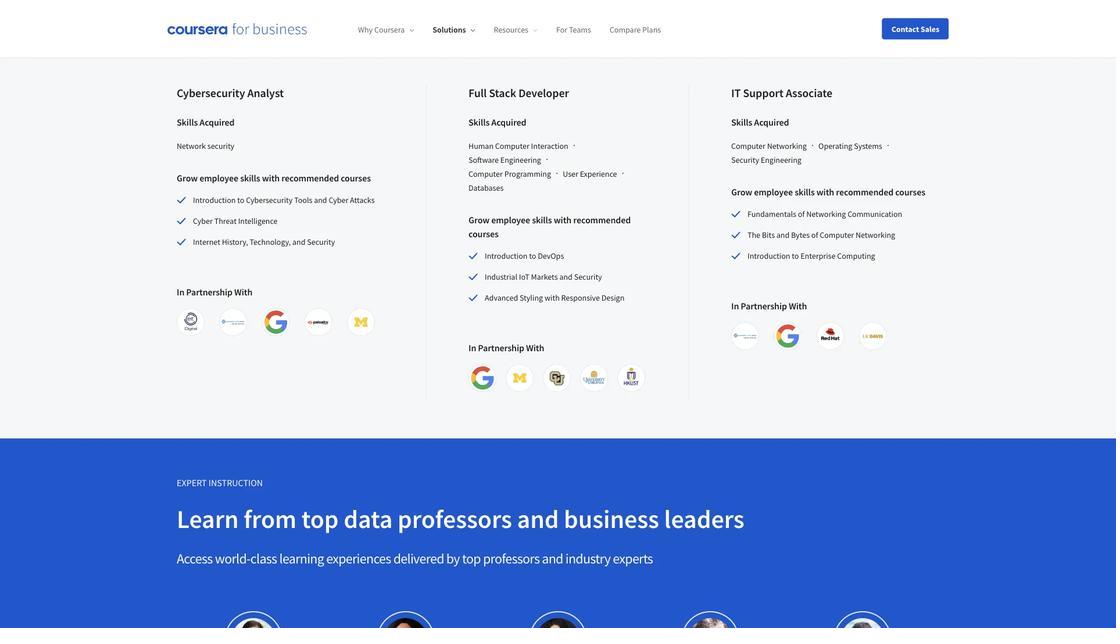 Task type: vqa. For each thing, say whether or not it's contained in the screenshot.
Deep Learning Specialization Link
no



Task type: locate. For each thing, give the bounding box(es) containing it.
cyber up internet
[[193, 216, 213, 226]]

1 horizontal spatial grow employee skills with recommended courses
[[469, 214, 631, 240]]

literacy
[[224, 25, 256, 37]]

tech
[[204, 25, 222, 37], [308, 25, 326, 37], [464, 25, 482, 37]]

1 skills from the left
[[177, 116, 198, 128]]

0 vertical spatial in partnership with
[[177, 286, 253, 298]]

1 vertical spatial cyber
[[193, 216, 213, 226]]

employee
[[200, 172, 239, 184], [755, 186, 793, 198], [492, 214, 531, 226]]

employee up fundamentals
[[755, 186, 793, 198]]

2 vertical spatial networking
[[856, 230, 896, 240]]

introduction up the threat
[[193, 195, 236, 205]]

introduction to cybersecurity tools and cyber attacks
[[193, 195, 375, 205]]

university of california davis image
[[862, 325, 885, 348]]

expert
[[177, 477, 207, 489]]

grow down databases
[[469, 214, 490, 226]]

cybersecurity up intelligence
[[246, 195, 293, 205]]

1 horizontal spatial skills
[[469, 116, 490, 128]]

1 vertical spatial courses
[[896, 186, 926, 198]]

courses down databases
[[469, 228, 499, 240]]

data
[[344, 503, 393, 535]]

industrial
[[485, 272, 518, 282]]

with up devops
[[554, 214, 572, 226]]

palo alto networks image
[[307, 311, 330, 334]]

2 skills from the left
[[469, 116, 490, 128]]

for teams link
[[557, 25, 591, 35]]

2 horizontal spatial security
[[732, 155, 760, 165]]

teams
[[569, 25, 591, 35], [328, 25, 354, 37]]

ashok leyland logo image
[[222, 311, 245, 334], [734, 325, 757, 348]]

2 horizontal spatial skills
[[795, 186, 815, 198]]

to up cyber threat intelligence
[[237, 195, 244, 205]]

2 vertical spatial partnership
[[478, 342, 525, 354]]

upskill tech teams
[[279, 25, 354, 37]]

1 engineering from the left
[[501, 155, 541, 165]]

1 horizontal spatial acquired
[[492, 116, 527, 128]]

grow down network
[[177, 172, 198, 184]]

2 acquired from the left
[[492, 116, 527, 128]]

1 vertical spatial top
[[462, 550, 481, 568]]

internet
[[193, 237, 220, 247]]

2 horizontal spatial skills
[[732, 116, 753, 128]]

sales
[[921, 24, 940, 34]]

user
[[563, 169, 579, 179]]

google leader logo image
[[264, 311, 288, 334], [777, 325, 800, 348], [471, 367, 494, 390]]

grow employee skills with recommended courses for it support associate
[[732, 186, 926, 198]]

with down history,
[[234, 286, 253, 298]]

1 horizontal spatial grow
[[469, 214, 490, 226]]

1 tech from the left
[[204, 25, 222, 37]]

0 horizontal spatial engineering
[[501, 155, 541, 165]]

university of michigan image
[[349, 311, 373, 334]]

compare plans
[[610, 25, 661, 35]]

to left devops
[[529, 251, 536, 261]]

full stack developer
[[469, 86, 569, 100]]

why coursera
[[358, 25, 405, 35]]

skills for support
[[795, 186, 815, 198]]

why coursera link
[[358, 25, 414, 35]]

grow for cybersecurity
[[177, 172, 198, 184]]

of right bytes
[[812, 230, 819, 240]]

the bits and bytes of computer networking
[[748, 230, 896, 240]]

grow
[[177, 172, 198, 184], [732, 186, 753, 198], [469, 214, 490, 226]]

0 horizontal spatial partnership
[[186, 286, 233, 298]]

1 horizontal spatial introduction
[[485, 251, 528, 261]]

top right by at bottom left
[[462, 550, 481, 568]]

with up introduction to cybersecurity tools and cyber attacks
[[262, 172, 280, 184]]

0 vertical spatial cyber
[[329, 195, 349, 205]]

industry
[[566, 550, 611, 568]]

skills up introduction to cybersecurity tools and cyber attacks
[[240, 172, 260, 184]]

cybersecurity up network security
[[177, 86, 245, 100]]

courses for cybersecurity analyst
[[341, 172, 371, 184]]

1 horizontal spatial recommended
[[574, 214, 631, 226]]

recommended
[[282, 172, 339, 184], [837, 186, 894, 198], [574, 214, 631, 226]]

grow employee skills with recommended courses
[[177, 172, 371, 184], [732, 186, 926, 198], [469, 214, 631, 240]]

coursera
[[375, 25, 405, 35]]

acquired for support
[[755, 116, 790, 128]]

history,
[[222, 237, 248, 247]]

of
[[798, 209, 805, 219], [812, 230, 819, 240]]

advanced
[[485, 293, 518, 303]]

engineering inside human computer interaction software engineering computer programming
[[501, 155, 541, 165]]

for teams
[[557, 25, 591, 35]]

in partnership with
[[177, 286, 253, 298], [732, 300, 808, 312], [469, 342, 545, 354]]

tech left "roles"
[[464, 25, 482, 37]]

with inside the grow employee skills with recommended courses
[[554, 214, 572, 226]]

partnership for full
[[478, 342, 525, 354]]

grow up fundamentals
[[732, 186, 753, 198]]

0 vertical spatial cybersecurity
[[177, 86, 245, 100]]

0 horizontal spatial teams
[[328, 25, 354, 37]]

0 horizontal spatial in
[[177, 286, 185, 298]]

google leader logo image left palo alto networks image
[[264, 311, 288, 334]]

1 horizontal spatial engineering
[[761, 155, 802, 165]]

recommended down experience
[[574, 214, 631, 226]]

0 horizontal spatial grow
[[177, 172, 198, 184]]

0 horizontal spatial skills acquired
[[177, 116, 235, 128]]

courses
[[341, 172, 371, 184], [896, 186, 926, 198], [469, 228, 499, 240]]

1 horizontal spatial cyber
[[329, 195, 349, 205]]

recommended up tools
[[282, 172, 339, 184]]

partnership
[[186, 286, 233, 298], [741, 300, 788, 312], [478, 342, 525, 354]]

introduction to devops
[[485, 251, 564, 261]]

2 vertical spatial grow employee skills with recommended courses
[[469, 214, 631, 240]]

industrial iot markets and security
[[485, 272, 602, 282]]

1 horizontal spatial with
[[526, 342, 545, 354]]

networking down the communication
[[856, 230, 896, 240]]

to for analyst
[[237, 195, 244, 205]]

styling
[[520, 293, 543, 303]]

2 horizontal spatial in partnership with
[[732, 300, 808, 312]]

communication
[[848, 209, 903, 219]]

security down computer networking
[[732, 155, 760, 165]]

with
[[262, 172, 280, 184], [817, 186, 835, 198], [554, 214, 572, 226], [545, 293, 560, 303]]

computer
[[495, 141, 530, 151], [732, 141, 766, 151], [469, 169, 503, 179], [820, 230, 855, 240]]

network
[[177, 141, 206, 151]]

0 vertical spatial courses
[[341, 172, 371, 184]]

2 vertical spatial with
[[526, 342, 545, 354]]

for
[[405, 25, 416, 37]]

2 horizontal spatial with
[[789, 300, 808, 312]]

introduction to enterprise computing
[[748, 251, 876, 261]]

1 horizontal spatial employee
[[492, 214, 531, 226]]

google leader logo image left red hat icon
[[777, 325, 800, 348]]

1 horizontal spatial skills
[[532, 214, 552, 226]]

acquired down stack
[[492, 116, 527, 128]]

associate
[[786, 86, 833, 100]]

0 vertical spatial in
[[177, 286, 185, 298]]

2 horizontal spatial google leader logo image
[[777, 325, 800, 348]]

2 engineering from the left
[[761, 155, 802, 165]]

0 vertical spatial security
[[732, 155, 760, 165]]

0 horizontal spatial recommended
[[282, 172, 339, 184]]

courses inside the grow employee skills with recommended courses
[[469, 228, 499, 240]]

bits
[[762, 230, 775, 240]]

3 acquired from the left
[[755, 116, 790, 128]]

university of colorado boulder image
[[546, 367, 569, 390]]

introduction for analyst
[[193, 195, 236, 205]]

1 vertical spatial with
[[789, 300, 808, 312]]

courses for it support associate
[[896, 186, 926, 198]]

reskill for in-demand tech roles tab panel
[[177, 48, 940, 401]]

tech right drive at the top of page
[[204, 25, 222, 37]]

engineering down computer networking
[[761, 155, 802, 165]]

skills up fundamentals of networking communication
[[795, 186, 815, 198]]

0 horizontal spatial acquired
[[200, 116, 235, 128]]

2 horizontal spatial employee
[[755, 186, 793, 198]]

2 horizontal spatial in
[[732, 300, 739, 312]]

0 horizontal spatial in partnership with
[[177, 286, 253, 298]]

2 tech from the left
[[308, 25, 326, 37]]

recommended inside the grow employee skills with recommended courses
[[574, 214, 631, 226]]

support
[[743, 86, 784, 100]]

1 vertical spatial grow employee skills with recommended courses
[[732, 186, 926, 198]]

courses up the communication
[[896, 186, 926, 198]]

skills acquired for it
[[732, 116, 790, 128]]

2 horizontal spatial skills acquired
[[732, 116, 790, 128]]

0 horizontal spatial ashok leyland logo image
[[222, 311, 245, 334]]

0 horizontal spatial employee
[[200, 172, 239, 184]]

1 vertical spatial of
[[812, 230, 819, 240]]

top
[[302, 503, 339, 535], [462, 550, 481, 568]]

1 vertical spatial cybersecurity
[[246, 195, 293, 205]]

systems
[[855, 141, 883, 151]]

1 vertical spatial in
[[732, 300, 739, 312]]

0 horizontal spatial courses
[[341, 172, 371, 184]]

2 vertical spatial skills
[[532, 214, 552, 226]]

0 vertical spatial skills
[[240, 172, 260, 184]]

with for support
[[789, 300, 808, 312]]

skills acquired up network security
[[177, 116, 235, 128]]

stack
[[489, 86, 516, 100]]

1 horizontal spatial tech
[[308, 25, 326, 37]]

1 vertical spatial skills
[[795, 186, 815, 198]]

2 vertical spatial employee
[[492, 214, 531, 226]]

grow inside the grow employee skills with recommended courses
[[469, 214, 490, 226]]

tech right upskill
[[308, 25, 326, 37]]

1 vertical spatial in partnership with
[[732, 300, 808, 312]]

with for cybersecurity analyst
[[262, 172, 280, 184]]

2 skills acquired from the left
[[469, 116, 527, 128]]

1 skills acquired from the left
[[177, 116, 235, 128]]

2 vertical spatial recommended
[[574, 214, 631, 226]]

2 horizontal spatial acquired
[[755, 116, 790, 128]]

professors
[[398, 503, 512, 535], [483, 550, 540, 568]]

recommended up the communication
[[837, 186, 894, 198]]

roles
[[484, 25, 505, 37]]

1 vertical spatial grow
[[732, 186, 753, 198]]

engineering inside operating systems security engineering
[[761, 155, 802, 165]]

computer networking
[[732, 141, 807, 151]]

0 horizontal spatial of
[[798, 209, 805, 219]]

networking left operating
[[768, 141, 807, 151]]

with down introduction to enterprise computing
[[789, 300, 808, 312]]

0 vertical spatial with
[[234, 286, 253, 298]]

employee inside the grow employee skills with recommended courses
[[492, 214, 531, 226]]

security for internet history, technology, and security
[[307, 237, 335, 247]]

skills for stack
[[532, 214, 552, 226]]

skills for cybersecurity
[[177, 116, 198, 128]]

engineering up programming at the left top
[[501, 155, 541, 165]]

security up the responsive
[[574, 272, 602, 282]]

networking
[[768, 141, 807, 151], [807, 209, 846, 219], [856, 230, 896, 240]]

grow employee skills with recommended courses up devops
[[469, 214, 631, 240]]

technology,
[[250, 237, 291, 247]]

grow employee skills with recommended courses up introduction to cybersecurity tools and cyber attacks
[[177, 172, 371, 184]]

2 horizontal spatial grow
[[732, 186, 753, 198]]

0 vertical spatial grow
[[177, 172, 198, 184]]

skills up network
[[177, 116, 198, 128]]

skills
[[177, 116, 198, 128], [469, 116, 490, 128], [732, 116, 753, 128]]

compare
[[610, 25, 641, 35]]

it support associate
[[732, 86, 833, 100]]

introduction for stack
[[485, 251, 528, 261]]

3 tech from the left
[[464, 25, 482, 37]]

0 horizontal spatial tech
[[204, 25, 222, 37]]

skills up devops
[[532, 214, 552, 226]]

1 horizontal spatial security
[[574, 272, 602, 282]]

and
[[314, 195, 327, 205], [777, 230, 790, 240], [293, 237, 306, 247], [560, 272, 573, 282], [517, 503, 559, 535], [542, 550, 563, 568]]

0 vertical spatial of
[[798, 209, 805, 219]]

1 vertical spatial partnership
[[741, 300, 788, 312]]

1 horizontal spatial in
[[469, 342, 477, 354]]

2 vertical spatial in partnership with
[[469, 342, 545, 354]]

solutions
[[433, 25, 466, 35]]

with up fundamentals of networking communication
[[817, 186, 835, 198]]

0 vertical spatial recommended
[[282, 172, 339, 184]]

1 horizontal spatial skills acquired
[[469, 116, 527, 128]]

tech for upskill
[[308, 25, 326, 37]]

of up bytes
[[798, 209, 805, 219]]

1 horizontal spatial partnership
[[478, 342, 525, 354]]

1 vertical spatial recommended
[[837, 186, 894, 198]]

with for it support associate
[[817, 186, 835, 198]]

red hat image
[[819, 325, 842, 348]]

fundamentals of networking communication
[[748, 209, 903, 219]]

courses up attacks
[[341, 172, 371, 184]]

skills down it
[[732, 116, 753, 128]]

recommended for cybersecurity analyst
[[282, 172, 339, 184]]

access world-class learning experiences delivered by top professors and industry experts
[[177, 550, 653, 568]]

fundamentals
[[748, 209, 797, 219]]

1 vertical spatial professors
[[483, 550, 540, 568]]

google leader logo image left university of michigan icon
[[471, 367, 494, 390]]

experiences
[[326, 550, 391, 568]]

0 horizontal spatial security
[[307, 237, 335, 247]]

3 skills from the left
[[732, 116, 753, 128]]

1 horizontal spatial cybersecurity
[[246, 195, 293, 205]]

1 acquired from the left
[[200, 116, 235, 128]]

skills up human
[[469, 116, 490, 128]]

0 vertical spatial employee
[[200, 172, 239, 184]]

operating
[[819, 141, 853, 151]]

introduction
[[193, 195, 236, 205], [485, 251, 528, 261], [748, 251, 791, 261]]

to down bytes
[[792, 251, 799, 261]]

contact sales
[[892, 24, 940, 34]]

eit digital image
[[179, 311, 202, 334]]

with up university of michigan icon
[[526, 342, 545, 354]]

1 horizontal spatial of
[[812, 230, 819, 240]]

skills acquired up computer networking
[[732, 116, 790, 128]]

0 horizontal spatial skills
[[177, 116, 198, 128]]

cyber left attacks
[[329, 195, 349, 205]]

skills acquired for cybersecurity
[[177, 116, 235, 128]]

0 horizontal spatial with
[[234, 286, 253, 298]]

acquired up computer networking
[[755, 116, 790, 128]]

skills inside the grow employee skills with recommended courses
[[532, 214, 552, 226]]

courses for full stack developer
[[469, 228, 499, 240]]

teams left why on the top left of the page
[[328, 25, 354, 37]]

attacks
[[350, 195, 375, 205]]

in partnership with for analyst
[[177, 286, 253, 298]]

introduction down bits
[[748, 251, 791, 261]]

grow employee skills with recommended courses up fundamentals of networking communication
[[732, 186, 926, 198]]

access
[[177, 550, 213, 568]]

employee up introduction to devops
[[492, 214, 531, 226]]

0 horizontal spatial cyber
[[193, 216, 213, 226]]

0 vertical spatial top
[[302, 503, 339, 535]]

2 vertical spatial in
[[469, 342, 477, 354]]

0 horizontal spatial skills
[[240, 172, 260, 184]]

upskill tech teams button
[[274, 17, 358, 45]]

tech inside button
[[464, 25, 482, 37]]

0 vertical spatial grow employee skills with recommended courses
[[177, 172, 371, 184]]

top up learning
[[302, 503, 339, 535]]

1 horizontal spatial in partnership with
[[469, 342, 545, 354]]

skills acquired up human
[[469, 116, 527, 128]]

partnership for it
[[741, 300, 788, 312]]

introduction up industrial
[[485, 251, 528, 261]]

computer right human
[[495, 141, 530, 151]]

3 skills acquired from the left
[[732, 116, 790, 128]]

cyber
[[329, 195, 349, 205], [193, 216, 213, 226]]

2 horizontal spatial partnership
[[741, 300, 788, 312]]

skills for full
[[469, 116, 490, 128]]

0 horizontal spatial grow employee skills with recommended courses
[[177, 172, 371, 184]]

0 horizontal spatial to
[[237, 195, 244, 205]]

teams right "for"
[[569, 25, 591, 35]]

networking up the bits and bytes of computer networking
[[807, 209, 846, 219]]

security down tools
[[307, 237, 335, 247]]

2 vertical spatial courses
[[469, 228, 499, 240]]

employee down security at left
[[200, 172, 239, 184]]

2 horizontal spatial tech
[[464, 25, 482, 37]]

skills acquired for full
[[469, 116, 527, 128]]

2 vertical spatial security
[[574, 272, 602, 282]]

acquired up security at left
[[200, 116, 235, 128]]



Task type: describe. For each thing, give the bounding box(es) containing it.
computer up databases
[[469, 169, 503, 179]]

0 horizontal spatial google leader logo image
[[264, 311, 288, 334]]

user experience databases
[[469, 169, 617, 193]]

enterprise
[[801, 251, 836, 261]]

full
[[469, 86, 487, 100]]

intelligence
[[238, 216, 278, 226]]

content tabs tab list
[[177, 17, 940, 47]]

experts
[[613, 550, 653, 568]]

for
[[557, 25, 568, 35]]

grow for full
[[469, 214, 490, 226]]

security for industrial iot markets and security
[[574, 272, 602, 282]]

resources link
[[494, 25, 538, 35]]

responsive
[[562, 293, 600, 303]]

employee for support
[[755, 186, 793, 198]]

design
[[602, 293, 625, 303]]

2 horizontal spatial to
[[792, 251, 799, 261]]

the hong kong university of science and technology image
[[620, 367, 643, 390]]

1 horizontal spatial google leader logo image
[[471, 367, 494, 390]]

0 vertical spatial professors
[[398, 503, 512, 535]]

human computer interaction software engineering computer programming
[[469, 141, 569, 179]]

contact sales button
[[883, 18, 949, 39]]

databases
[[469, 183, 504, 193]]

tech for drive
[[204, 25, 222, 37]]

human
[[469, 141, 494, 151]]

experience
[[580, 169, 617, 179]]

learn from top data professors and business leaders
[[177, 503, 745, 535]]

why
[[358, 25, 373, 35]]

1 horizontal spatial top
[[462, 550, 481, 568]]

recommended for it support associate
[[837, 186, 894, 198]]

cyber threat intelligence
[[193, 216, 278, 226]]

expert instruction
[[177, 477, 263, 489]]

network security
[[177, 141, 234, 151]]

0 vertical spatial networking
[[768, 141, 807, 151]]

with for stack
[[526, 342, 545, 354]]

resources
[[494, 25, 529, 35]]

contact
[[892, 24, 920, 34]]

drive tech literacy button
[[177, 17, 260, 45]]

analyst
[[247, 86, 284, 100]]

in partnership with for stack
[[469, 342, 545, 354]]

tools
[[294, 195, 313, 205]]

acquired for analyst
[[200, 116, 235, 128]]

the
[[748, 230, 761, 240]]

partnership for cybersecurity
[[186, 286, 233, 298]]

learning
[[279, 550, 324, 568]]

it
[[732, 86, 741, 100]]

bytes
[[792, 230, 810, 240]]

threat
[[214, 216, 237, 226]]

operating systems security engineering
[[732, 141, 883, 165]]

world-
[[215, 550, 251, 568]]

employee for analyst
[[200, 172, 239, 184]]

2 horizontal spatial introduction
[[748, 251, 791, 261]]

1 horizontal spatial teams
[[569, 25, 591, 35]]

internet history, technology, and security
[[193, 237, 335, 247]]

grow employee skills with recommended courses for full stack developer
[[469, 214, 631, 240]]

cybersecurity analyst
[[177, 86, 284, 100]]

reskill
[[377, 25, 403, 37]]

skills for analyst
[[240, 172, 260, 184]]

upskill
[[279, 25, 306, 37]]

security
[[208, 141, 234, 151]]

delivered
[[394, 550, 444, 568]]

in for full stack developer
[[469, 342, 477, 354]]

drive
[[181, 25, 202, 37]]

demand
[[429, 25, 462, 37]]

software
[[469, 155, 499, 165]]

with for analyst
[[234, 286, 253, 298]]

image 198 image
[[583, 367, 606, 390]]

programming
[[505, 169, 551, 179]]

in for it support associate
[[732, 300, 739, 312]]

1 horizontal spatial ashok leyland logo image
[[734, 325, 757, 348]]

skills for it
[[732, 116, 753, 128]]

computer down it
[[732, 141, 766, 151]]

recommended for full stack developer
[[574, 214, 631, 226]]

university of michigan image
[[508, 367, 532, 390]]

interaction
[[531, 141, 569, 151]]

reskill for in-demand tech roles
[[377, 25, 505, 37]]

0 horizontal spatial cybersecurity
[[177, 86, 245, 100]]

class
[[251, 550, 277, 568]]

0 horizontal spatial top
[[302, 503, 339, 535]]

leaders
[[665, 503, 745, 535]]

teams inside upskill tech teams button
[[328, 25, 354, 37]]

markets
[[531, 272, 558, 282]]

acquired for stack
[[492, 116, 527, 128]]

learn
[[177, 503, 239, 535]]

iot
[[519, 272, 530, 282]]

plans
[[643, 25, 661, 35]]

drive tech literacy
[[181, 25, 256, 37]]

reskill for in-demand tech roles button
[[372, 17, 510, 45]]

in partnership with for support
[[732, 300, 808, 312]]

solutions link
[[433, 25, 476, 35]]

grow for it
[[732, 186, 753, 198]]

instruction
[[209, 477, 263, 489]]

in-
[[418, 25, 429, 37]]

1 vertical spatial networking
[[807, 209, 846, 219]]

security inside operating systems security engineering
[[732, 155, 760, 165]]

in for cybersecurity analyst
[[177, 286, 185, 298]]

business
[[564, 503, 660, 535]]

computer down fundamentals of networking communication
[[820, 230, 855, 240]]

grow employee skills with recommended courses for cybersecurity analyst
[[177, 172, 371, 184]]

with for full stack developer
[[554, 214, 572, 226]]

devops
[[538, 251, 564, 261]]

compare plans link
[[610, 25, 661, 35]]

to for stack
[[529, 251, 536, 261]]

employee for stack
[[492, 214, 531, 226]]

by
[[447, 550, 460, 568]]

with right the styling
[[545, 293, 560, 303]]

advanced styling with responsive design
[[485, 293, 625, 303]]

coursera for business image
[[168, 23, 307, 35]]

from
[[244, 503, 297, 535]]



